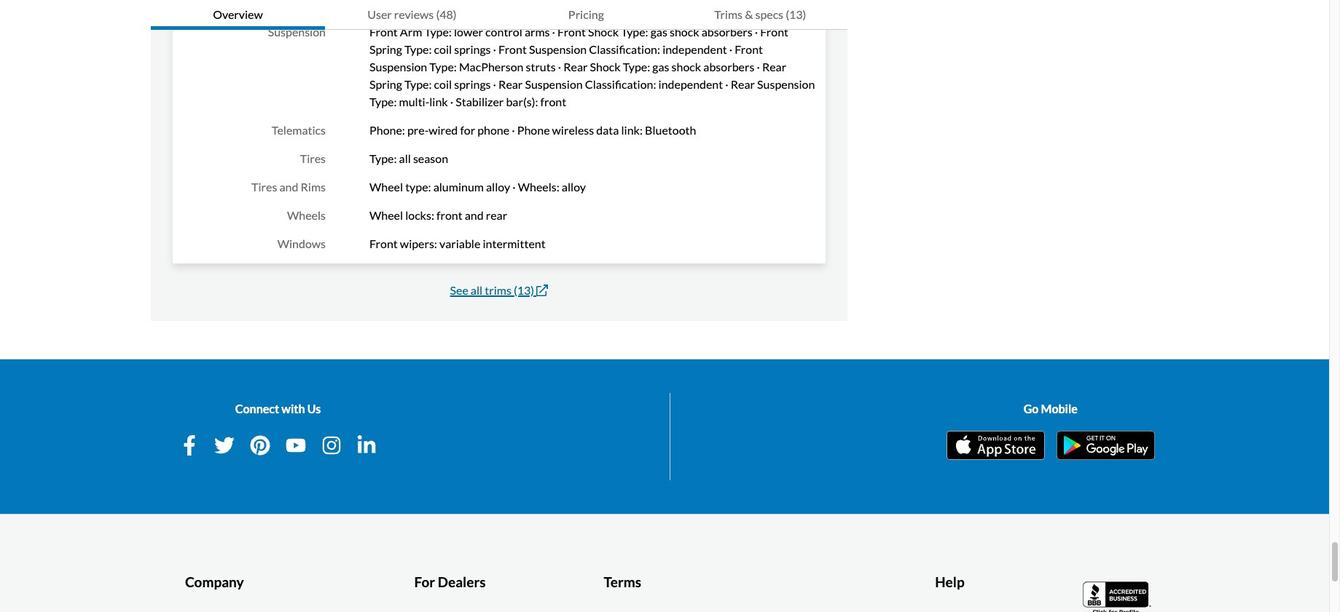 Task type: describe. For each thing, give the bounding box(es) containing it.
front inside front arm type: lower control arms · front shock type: gas shock absorbers · front spring type: coil springs · front suspension classification: independent · front suspension type: macpherson struts · rear shock type: gas shock absorbers · rear spring type: coil springs · rear suspension classification: independent · rear suspension type: multi-link · stabilizer bar(s): front
[[540, 95, 566, 109]]

macpherson
[[459, 60, 524, 74]]

tires and rims
[[251, 180, 326, 194]]

wheels
[[287, 208, 326, 222]]

user
[[367, 7, 392, 21]]

aluminum
[[433, 180, 484, 194]]

2 alloy from the left
[[562, 180, 586, 194]]

company
[[185, 574, 244, 591]]

link:
[[621, 123, 643, 137]]

1 vertical spatial front
[[437, 208, 462, 222]]

wired
[[429, 123, 458, 137]]

all for type:
[[399, 152, 411, 165]]

see all trims (13) link
[[450, 283, 548, 297]]

trims & specs (13)
[[714, 7, 806, 21]]

1 alloy from the left
[[486, 180, 510, 194]]

phone
[[477, 123, 509, 137]]

for dealers
[[414, 574, 486, 591]]

go mobile
[[1024, 402, 1078, 416]]

0 vertical spatial absorbers
[[701, 25, 753, 39]]

1 spring from the top
[[369, 42, 402, 56]]

overview
[[213, 7, 263, 21]]

connect with us
[[235, 402, 321, 416]]

arms
[[525, 25, 550, 39]]

front down specs on the top
[[760, 25, 789, 39]]

go
[[1024, 402, 1039, 416]]

overview tab
[[151, 0, 325, 30]]

for
[[460, 123, 475, 137]]

user reviews (48)
[[367, 7, 457, 21]]

stabilizer
[[456, 95, 504, 109]]

1 vertical spatial shock
[[672, 60, 701, 74]]

0 vertical spatial classification:
[[589, 42, 660, 56]]

data
[[596, 123, 619, 137]]

us
[[307, 402, 321, 416]]

phone
[[517, 123, 550, 137]]

(13) for see all trims (13)
[[514, 283, 534, 297]]

0 horizontal spatial and
[[279, 180, 298, 194]]

2 springs from the top
[[454, 77, 491, 91]]

mobile
[[1041, 402, 1078, 416]]

phone:
[[369, 123, 405, 137]]

(13) for trims & specs (13)
[[786, 7, 806, 21]]

variable
[[439, 237, 480, 251]]

phone: pre-wired for phone · phone wireless data link: bluetooth
[[369, 123, 696, 137]]

bar(s):
[[506, 95, 538, 109]]

0 vertical spatial shock
[[588, 25, 619, 39]]

0 vertical spatial shock
[[670, 25, 699, 39]]

tires for tires and rims
[[251, 180, 277, 194]]

wheel for wheel type: aluminum alloy · wheels: alloy
[[369, 180, 403, 194]]

type: all season
[[369, 152, 448, 165]]

front left wipers:
[[369, 237, 398, 251]]

front down & on the top
[[735, 42, 763, 56]]

click for the bbb business review of this auto listing service in cambridge ma image
[[1083, 581, 1153, 613]]

locks:
[[405, 208, 434, 222]]

trims
[[714, 7, 743, 21]]

tab list containing overview
[[151, 0, 847, 30]]

rear down specs on the top
[[762, 60, 786, 74]]

tires for tires
[[300, 152, 326, 165]]

type:
[[405, 180, 431, 194]]

rear down & on the top
[[731, 77, 755, 91]]

1 vertical spatial absorbers
[[703, 60, 754, 74]]

1 coil from the top
[[434, 42, 452, 56]]

pre-
[[407, 123, 429, 137]]

dealers
[[438, 574, 486, 591]]



Task type: locate. For each thing, give the bounding box(es) containing it.
alloy up the rear
[[486, 180, 510, 194]]

2 coil from the top
[[434, 77, 452, 91]]

see all trims (13)
[[450, 283, 534, 297]]

specs
[[755, 7, 783, 21]]

rear
[[563, 60, 588, 74], [762, 60, 786, 74], [498, 77, 523, 91], [731, 77, 755, 91]]

wheels:
[[518, 180, 559, 194]]

(13) right specs on the top
[[786, 7, 806, 21]]

external link image
[[536, 285, 548, 297]]

1 horizontal spatial alloy
[[562, 180, 586, 194]]

all right see
[[471, 283, 483, 297]]

wheel type: aluminum alloy · wheels: alloy
[[369, 180, 586, 194]]

trims & specs (13) tab
[[673, 0, 847, 30]]

independent up bluetooth
[[658, 77, 723, 91]]

wheel left type:
[[369, 180, 403, 194]]

and left the rear
[[465, 208, 484, 222]]

springs down lower
[[454, 42, 491, 56]]

season
[[413, 152, 448, 165]]

rear right struts
[[563, 60, 588, 74]]

2 spring from the top
[[369, 77, 402, 91]]

rear
[[486, 208, 507, 222]]

front arm type: lower control arms · front shock type: gas shock absorbers · front spring type: coil springs · front suspension classification: independent · front suspension type: macpherson struts · rear shock type: gas shock absorbers · rear spring type: coil springs · rear suspension classification: independent · rear suspension type: multi-link · stabilizer bar(s): front
[[369, 25, 815, 109]]

linkedin image
[[357, 436, 377, 456]]

bluetooth
[[645, 123, 696, 137]]

youtube image
[[286, 436, 306, 456]]

1 springs from the top
[[454, 42, 491, 56]]

gas
[[650, 25, 667, 39], [652, 60, 669, 74]]

front down user
[[369, 25, 398, 39]]

wheel for wheel locks: front and rear
[[369, 208, 403, 222]]

1 vertical spatial spring
[[369, 77, 402, 91]]

shock down pricing at the left top
[[588, 25, 619, 39]]

1 vertical spatial classification:
[[585, 77, 656, 91]]

1 vertical spatial (13)
[[514, 283, 534, 297]]

front up front wipers: variable intermittent
[[437, 208, 462, 222]]

0 vertical spatial gas
[[650, 25, 667, 39]]

windows
[[277, 237, 326, 251]]

1 vertical spatial tires
[[251, 180, 277, 194]]

all for see
[[471, 283, 483, 297]]

arm
[[400, 25, 422, 39]]

alloy
[[486, 180, 510, 194], [562, 180, 586, 194]]

springs
[[454, 42, 491, 56], [454, 77, 491, 91]]

for
[[414, 574, 435, 591]]

wireless
[[552, 123, 594, 137]]

link
[[429, 95, 448, 109]]

1 vertical spatial wheel
[[369, 208, 403, 222]]

0 vertical spatial (13)
[[786, 7, 806, 21]]

0 horizontal spatial (13)
[[514, 283, 534, 297]]

shock
[[670, 25, 699, 39], [672, 60, 701, 74]]

shock
[[588, 25, 619, 39], [590, 60, 621, 74]]

1 vertical spatial and
[[465, 208, 484, 222]]

front
[[369, 25, 398, 39], [557, 25, 586, 39], [760, 25, 789, 39], [498, 42, 527, 56], [735, 42, 763, 56], [369, 237, 398, 251]]

(48)
[[436, 7, 457, 21]]

1 vertical spatial springs
[[454, 77, 491, 91]]

facebook image
[[179, 436, 199, 456]]

rims
[[301, 180, 326, 194]]

shock down pricing "tab" at the top of page
[[590, 60, 621, 74]]

0 horizontal spatial tires
[[251, 180, 277, 194]]

suspension
[[268, 25, 326, 39], [529, 42, 587, 56], [369, 60, 427, 74], [525, 77, 583, 91], [757, 77, 815, 91]]

absorbers
[[701, 25, 753, 39], [703, 60, 754, 74]]

1 horizontal spatial (13)
[[786, 7, 806, 21]]

pricing tab
[[499, 0, 673, 30]]

intermittent
[[483, 237, 546, 251]]

0 horizontal spatial all
[[399, 152, 411, 165]]

springs up stabilizer on the left of page
[[454, 77, 491, 91]]

reviews
[[394, 7, 434, 21]]

0 vertical spatial springs
[[454, 42, 491, 56]]

wipers:
[[400, 237, 437, 251]]

trims
[[485, 283, 511, 297]]

·
[[552, 25, 555, 39], [755, 25, 758, 39], [493, 42, 496, 56], [729, 42, 732, 56], [558, 60, 561, 74], [757, 60, 760, 74], [493, 77, 496, 91], [725, 77, 728, 91], [450, 95, 453, 109], [512, 123, 515, 137], [512, 180, 516, 194]]

1 vertical spatial gas
[[652, 60, 669, 74]]

0 vertical spatial independent
[[662, 42, 727, 56]]

tab list
[[151, 0, 847, 30]]

0 vertical spatial all
[[399, 152, 411, 165]]

tires up rims
[[300, 152, 326, 165]]

tires
[[300, 152, 326, 165], [251, 180, 277, 194]]

rear up bar(s):
[[498, 77, 523, 91]]

see
[[450, 283, 468, 297]]

0 vertical spatial coil
[[434, 42, 452, 56]]

user reviews (48) tab
[[325, 0, 499, 30]]

instagram image
[[321, 436, 342, 456]]

1 horizontal spatial all
[[471, 283, 483, 297]]

download on the app store image
[[946, 431, 1045, 461]]

type:
[[424, 25, 452, 39], [621, 25, 648, 39], [404, 42, 432, 56], [429, 60, 457, 74], [623, 60, 650, 74], [404, 77, 432, 91], [369, 95, 397, 109], [369, 152, 397, 165]]

twitter image
[[214, 436, 235, 456]]

1 horizontal spatial front
[[540, 95, 566, 109]]

pinterest image
[[250, 436, 270, 456]]

front down pricing at the left top
[[557, 25, 586, 39]]

classification:
[[589, 42, 660, 56], [585, 77, 656, 91]]

0 vertical spatial front
[[540, 95, 566, 109]]

(13) inside tab
[[786, 7, 806, 21]]

help
[[935, 574, 965, 591]]

struts
[[526, 60, 556, 74]]

front wipers: variable intermittent
[[369, 237, 546, 251]]

0 vertical spatial spring
[[369, 42, 402, 56]]

coil down (48)
[[434, 42, 452, 56]]

spring
[[369, 42, 402, 56], [369, 77, 402, 91]]

tires left rims
[[251, 180, 277, 194]]

1 vertical spatial coil
[[434, 77, 452, 91]]

coil up link at the top of page
[[434, 77, 452, 91]]

wheel
[[369, 180, 403, 194], [369, 208, 403, 222]]

get it on google play image
[[1056, 431, 1155, 461]]

control
[[485, 25, 522, 39]]

pricing
[[568, 7, 604, 21]]

wheel left locks:
[[369, 208, 403, 222]]

classification: down pricing "tab" at the top of page
[[589, 42, 660, 56]]

independent
[[662, 42, 727, 56], [658, 77, 723, 91]]

0 vertical spatial and
[[279, 180, 298, 194]]

all left the season
[[399, 152, 411, 165]]

0 vertical spatial tires
[[300, 152, 326, 165]]

classification: up link:
[[585, 77, 656, 91]]

0 horizontal spatial front
[[437, 208, 462, 222]]

wheel locks: front and rear
[[369, 208, 507, 222]]

front
[[540, 95, 566, 109], [437, 208, 462, 222]]

0 vertical spatial wheel
[[369, 180, 403, 194]]

&
[[745, 7, 753, 21]]

1 vertical spatial shock
[[590, 60, 621, 74]]

front down the "control" on the top
[[498, 42, 527, 56]]

and
[[279, 180, 298, 194], [465, 208, 484, 222]]

1 horizontal spatial tires
[[300, 152, 326, 165]]

spring up multi-
[[369, 77, 402, 91]]

with
[[281, 402, 305, 416]]

telematics
[[272, 123, 326, 137]]

alloy right wheels:
[[562, 180, 586, 194]]

front right bar(s):
[[540, 95, 566, 109]]

1 vertical spatial all
[[471, 283, 483, 297]]

multi-
[[399, 95, 429, 109]]

1 horizontal spatial and
[[465, 208, 484, 222]]

and left rims
[[279, 180, 298, 194]]

independent down "trims"
[[662, 42, 727, 56]]

connect
[[235, 402, 279, 416]]

coil
[[434, 42, 452, 56], [434, 77, 452, 91]]

(13)
[[786, 7, 806, 21], [514, 283, 534, 297]]

0 horizontal spatial alloy
[[486, 180, 510, 194]]

all
[[399, 152, 411, 165], [471, 283, 483, 297]]

(13) left external link icon
[[514, 283, 534, 297]]

1 vertical spatial independent
[[658, 77, 723, 91]]

spring down arm
[[369, 42, 402, 56]]

1 wheel from the top
[[369, 180, 403, 194]]

terms
[[604, 574, 641, 591]]

2 wheel from the top
[[369, 208, 403, 222]]

lower
[[454, 25, 483, 39]]



Task type: vqa. For each thing, say whether or not it's contained in the screenshot.
the topmost Spring
yes



